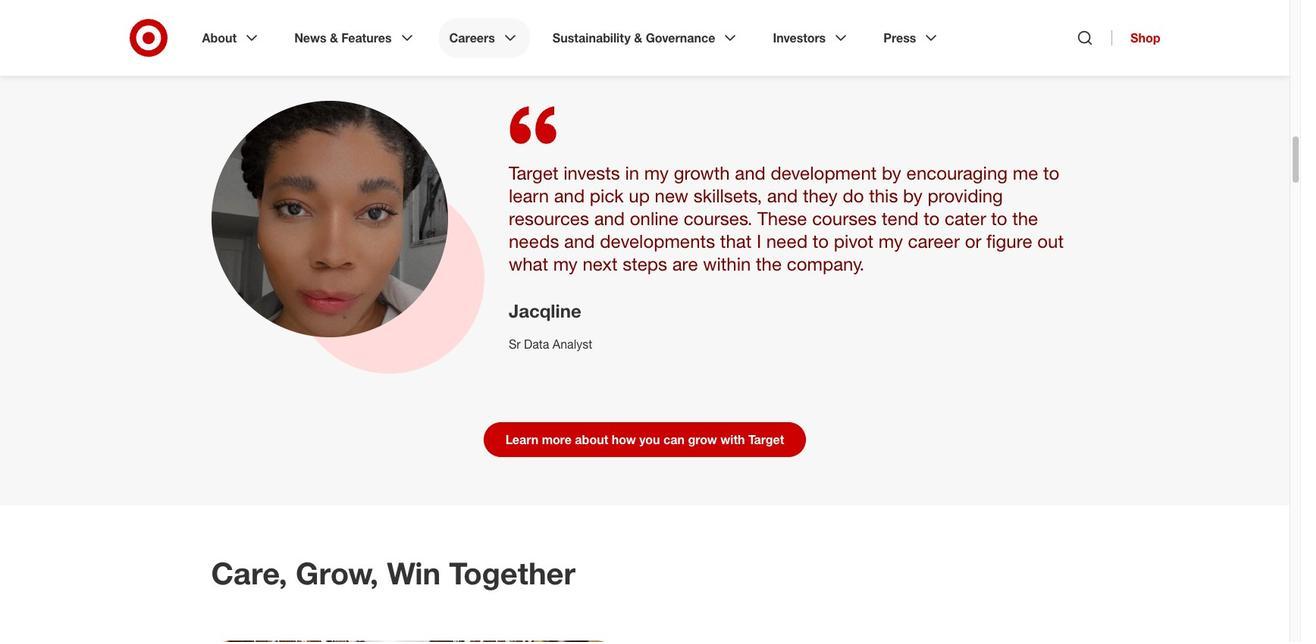 Task type: locate. For each thing, give the bounding box(es) containing it.
courses.
[[684, 207, 753, 230]]

to
[[1044, 162, 1060, 185], [924, 207, 940, 230], [991, 207, 1008, 230], [813, 230, 829, 253]]

shop
[[1131, 30, 1161, 46]]

resources
[[509, 207, 589, 230]]

learn
[[509, 185, 549, 207]]

the right that
[[756, 253, 782, 276]]

1 & from the left
[[330, 30, 338, 46]]

online
[[630, 207, 679, 230]]

by
[[882, 162, 902, 185], [903, 185, 923, 207]]

target up resources
[[509, 162, 558, 185]]

target right with
[[749, 433, 785, 448]]

jacqline
[[509, 300, 581, 323]]

& inside news & features link
[[330, 30, 338, 46]]

do
[[843, 185, 864, 207]]

& for news
[[330, 30, 338, 46]]

learn more about how you can grow with target
[[506, 433, 785, 448]]

1 horizontal spatial &
[[634, 30, 643, 46]]

0 horizontal spatial target
[[509, 162, 558, 185]]

my right pivot
[[879, 230, 903, 253]]

0 vertical spatial target
[[509, 162, 558, 185]]

the
[[1013, 207, 1038, 230], [756, 253, 782, 276]]

to right the cater
[[991, 207, 1008, 230]]

news
[[294, 30, 327, 46]]

and left they
[[767, 185, 798, 207]]

sustainability & governance link
[[542, 18, 751, 58]]

are
[[672, 253, 698, 276]]

features
[[342, 30, 392, 46]]

news & features link
[[284, 18, 427, 58]]

and
[[735, 162, 766, 185], [554, 185, 585, 207], [767, 185, 798, 207], [594, 207, 625, 230], [564, 230, 595, 253]]

encouraging
[[907, 162, 1008, 185]]

target inside target invests in my growth and development by encouraging me to learn and pick up new skillsets, and they do this by providing resources and online courses. these courses tend to cater to the needs and developments that i need to pivot my career or figure out what my next steps are within the company.
[[509, 162, 558, 185]]

by right this
[[903, 185, 923, 207]]

courses
[[812, 207, 877, 230]]

the down me
[[1013, 207, 1038, 230]]

& inside sustainability & governance link
[[634, 30, 643, 46]]

0 horizontal spatial my
[[553, 253, 578, 276]]

& for sustainability
[[634, 30, 643, 46]]

what
[[509, 253, 548, 276]]

0 vertical spatial the
[[1013, 207, 1038, 230]]

investors link
[[763, 18, 861, 58]]

0 horizontal spatial by
[[882, 162, 902, 185]]

in
[[625, 162, 639, 185]]

growth
[[674, 162, 730, 185]]

press
[[884, 30, 917, 46]]

they
[[803, 185, 838, 207]]

& left governance
[[634, 30, 643, 46]]

how
[[612, 433, 636, 448]]

my right the in
[[644, 162, 669, 185]]

more
[[542, 433, 572, 448]]

0 horizontal spatial the
[[756, 253, 782, 276]]

company.
[[787, 253, 865, 276]]

this
[[869, 185, 898, 207]]

developments
[[600, 230, 715, 253]]

up
[[629, 185, 650, 207]]

target invests in my growth and development by encouraging me to learn and pick up new skillsets, and they do this by providing resources and online courses. these courses tend to cater to the needs and developments that i need to pivot my career or figure out what my next steps are within the company.
[[509, 162, 1064, 276]]

1 horizontal spatial the
[[1013, 207, 1038, 230]]

to right tend
[[924, 207, 940, 230]]

0 horizontal spatial &
[[330, 30, 338, 46]]

and right needs on the top left
[[564, 230, 595, 253]]

within
[[703, 253, 751, 276]]

by right the "do" on the right of the page
[[882, 162, 902, 185]]

next
[[583, 253, 618, 276]]

providing
[[928, 185, 1003, 207]]

grow
[[688, 433, 718, 448]]

1 vertical spatial the
[[756, 253, 782, 276]]

& right news
[[330, 30, 338, 46]]

1 horizontal spatial target
[[749, 433, 785, 448]]

learn
[[506, 433, 539, 448]]

invests
[[564, 162, 620, 185]]

analyst
[[553, 337, 592, 352]]

to right me
[[1044, 162, 1060, 185]]

me
[[1013, 162, 1038, 185]]

target
[[509, 162, 558, 185], [749, 433, 785, 448]]

2 & from the left
[[634, 30, 643, 46]]

&
[[330, 30, 338, 46], [634, 30, 643, 46]]

and left pick in the left of the page
[[554, 185, 585, 207]]

or
[[965, 230, 982, 253]]

my left next
[[553, 253, 578, 276]]

my
[[644, 162, 669, 185], [879, 230, 903, 253], [553, 253, 578, 276]]

investors
[[773, 30, 826, 46]]



Task type: vqa. For each thing, say whether or not it's contained in the screenshot.
the bottom Target
yes



Task type: describe. For each thing, give the bounding box(es) containing it.
you
[[640, 433, 660, 448]]

care,
[[211, 556, 288, 592]]

careers link
[[439, 18, 530, 58]]

and left up
[[594, 207, 625, 230]]

need
[[766, 230, 808, 253]]

1 horizontal spatial my
[[644, 162, 669, 185]]

steps
[[623, 253, 667, 276]]

pivot
[[834, 230, 874, 253]]

1 vertical spatial target
[[749, 433, 785, 448]]

career
[[908, 230, 960, 253]]

a person taking selfie image
[[211, 101, 448, 338]]

needs
[[509, 230, 559, 253]]

data
[[524, 337, 549, 352]]

cater
[[945, 207, 986, 230]]

2 horizontal spatial my
[[879, 230, 903, 253]]

about
[[202, 30, 237, 46]]

that
[[720, 230, 752, 253]]

care, grow, win together
[[211, 556, 576, 592]]

skillsets,
[[694, 185, 762, 207]]

governance
[[646, 30, 716, 46]]

sustainability
[[553, 30, 631, 46]]

these
[[758, 207, 807, 230]]

i
[[757, 230, 761, 253]]

together
[[449, 556, 576, 592]]

learn more about how you can grow with target link
[[484, 423, 807, 458]]

figure
[[987, 230, 1033, 253]]

can
[[664, 433, 685, 448]]

tend
[[882, 207, 919, 230]]

sustainability & governance
[[553, 30, 716, 46]]

new
[[655, 185, 689, 207]]

about link
[[192, 18, 272, 58]]

sr data analyst
[[509, 337, 592, 352]]

shop link
[[1112, 30, 1161, 46]]

win
[[387, 556, 441, 592]]

news & features
[[294, 30, 392, 46]]

grow,
[[296, 556, 379, 592]]

with
[[721, 433, 745, 448]]

1 horizontal spatial by
[[903, 185, 923, 207]]

pick
[[590, 185, 624, 207]]

out
[[1038, 230, 1064, 253]]

press link
[[873, 18, 952, 58]]

to left pivot
[[813, 230, 829, 253]]

and right growth
[[735, 162, 766, 185]]

careers
[[450, 30, 495, 46]]

development
[[771, 162, 877, 185]]

sr
[[509, 337, 521, 352]]

about
[[575, 433, 609, 448]]



